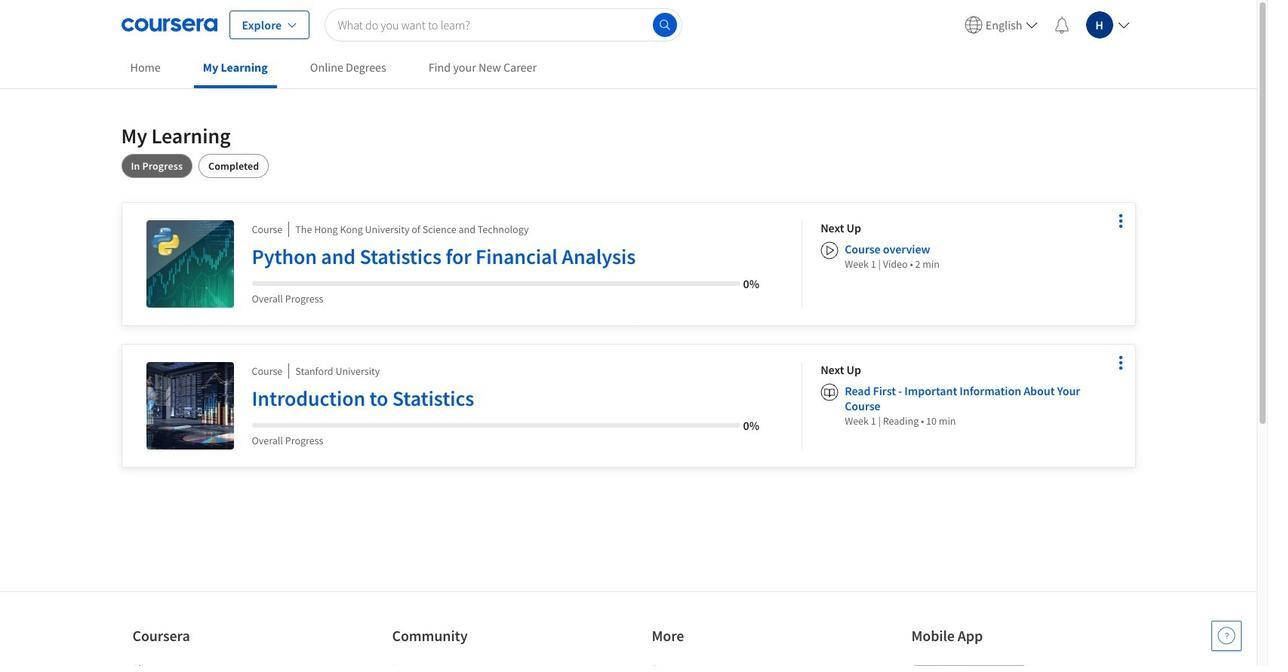 Task type: describe. For each thing, give the bounding box(es) containing it.
3 list item from the left
[[652, 662, 780, 667]]

introduction to statistics image
[[146, 362, 234, 450]]

coursera image
[[121, 12, 217, 37]]

python and statistics for financial analysis image
[[146, 220, 234, 308]]

more option for introduction to statistics image
[[1110, 353, 1131, 374]]

2 list item from the left
[[392, 662, 521, 667]]



Task type: locate. For each thing, give the bounding box(es) containing it.
more option for python and statistics for financial analysis image
[[1110, 211, 1131, 232]]

1 list item from the left
[[133, 662, 261, 667]]

What do you want to learn? text field
[[325, 8, 682, 41]]

list item
[[133, 662, 261, 667], [392, 662, 521, 667], [652, 662, 780, 667]]

tab list
[[121, 154, 1136, 178]]

None search field
[[325, 8, 682, 41]]

0 horizontal spatial list item
[[133, 662, 261, 667]]

2 horizontal spatial list item
[[652, 662, 780, 667]]

1 horizontal spatial list item
[[392, 662, 521, 667]]

help center image
[[1218, 627, 1236, 646]]



Task type: vqa. For each thing, say whether or not it's contained in the screenshot.
option group
no



